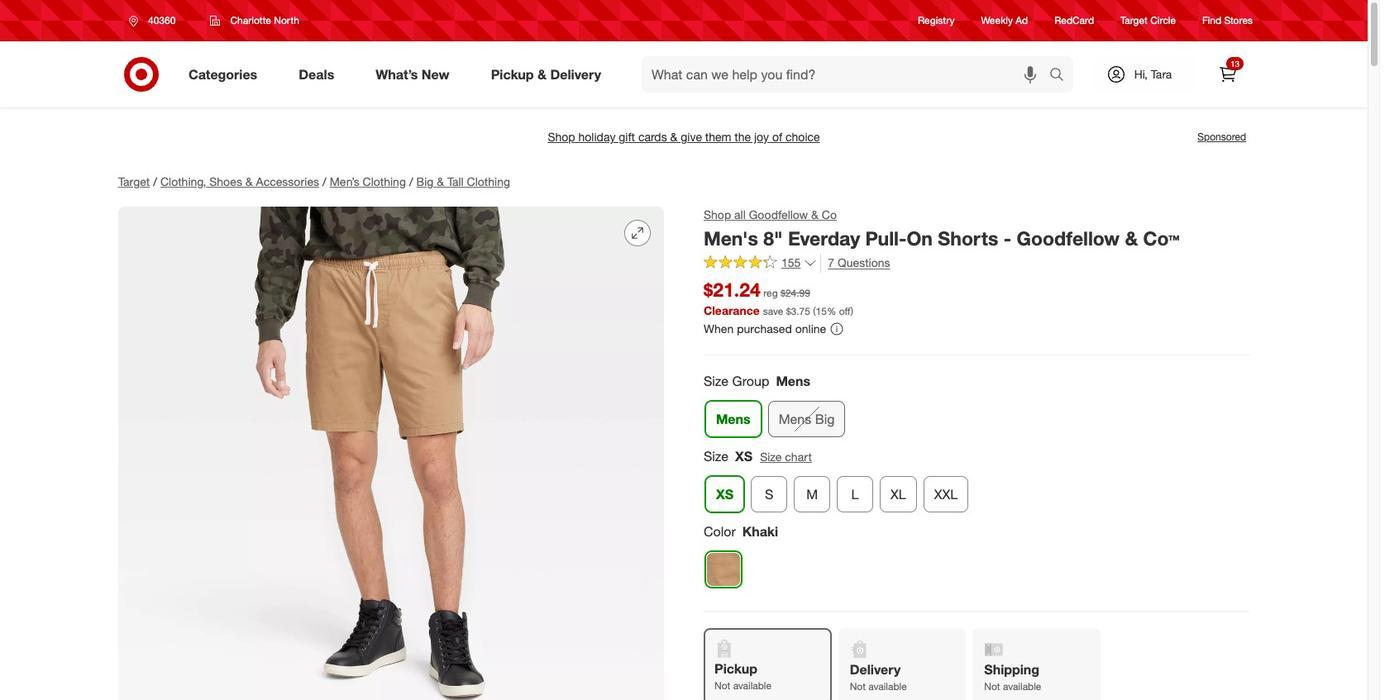 Task type: describe. For each thing, give the bounding box(es) containing it.
pickup for &
[[491, 66, 534, 82]]

1 / from the left
[[153, 174, 157, 189]]

men's 8" everday pull-on shorts - goodfellow & co™, 1 of 8 image
[[118, 207, 664, 700]]

group containing size group
[[702, 372, 1250, 444]]

$24.99
[[781, 287, 810, 299]]

purchased
[[737, 322, 792, 336]]

shop
[[704, 208, 731, 222]]

search button
[[1042, 56, 1082, 96]]

men's
[[330, 174, 359, 189]]

advertisement region
[[105, 117, 1263, 157]]

0 vertical spatial goodfellow
[[749, 208, 808, 222]]

clearance
[[704, 304, 760, 318]]

khaki
[[742, 524, 778, 540]]

clothing, shoes & accessories link
[[160, 174, 319, 189]]

circle
[[1150, 14, 1176, 27]]

)
[[851, 305, 853, 318]]

xl
[[891, 486, 906, 503]]

pickup & delivery
[[491, 66, 601, 82]]

color khaki
[[704, 524, 778, 540]]

target for target / clothing, shoes & accessories / men's clothing / big & tall clothing
[[118, 174, 150, 189]]

shoes
[[209, 174, 242, 189]]

co™
[[1143, 227, 1180, 250]]

categories
[[189, 66, 257, 82]]

40360 button
[[118, 6, 193, 36]]

mens for mens link
[[716, 411, 751, 428]]

not for delivery
[[850, 681, 866, 693]]

-
[[1004, 227, 1011, 250]]

mens big
[[779, 411, 835, 428]]

xl link
[[880, 476, 917, 513]]

all
[[734, 208, 746, 222]]

group containing size
[[702, 447, 1250, 519]]

8"
[[763, 227, 783, 250]]

7 questions
[[828, 255, 890, 269]]

men's clothing link
[[330, 174, 406, 189]]

xs link
[[705, 476, 744, 513]]

questions
[[838, 255, 890, 269]]

available for pickup
[[733, 680, 772, 692]]

categories link
[[174, 56, 278, 93]]

3.75
[[791, 305, 810, 318]]

mens big link
[[768, 401, 846, 438]]

tara
[[1151, 67, 1172, 81]]

ad
[[1016, 14, 1028, 27]]

s link
[[751, 476, 787, 513]]

reg
[[763, 287, 778, 299]]

deals link
[[285, 56, 355, 93]]

%
[[827, 305, 836, 318]]

pickup & delivery link
[[477, 56, 622, 93]]

online
[[795, 322, 826, 336]]

What can we help you find? suggestions appear below search field
[[642, 56, 1054, 93]]

everday
[[788, 227, 860, 250]]

weekly ad
[[981, 14, 1028, 27]]

target circle link
[[1121, 14, 1176, 28]]

big & tall clothing link
[[416, 174, 510, 189]]

on
[[907, 227, 933, 250]]

3 / from the left
[[409, 174, 413, 189]]

7 questions link
[[821, 254, 890, 273]]

delivery not available
[[850, 662, 907, 693]]

weekly
[[981, 14, 1013, 27]]

when purchased online
[[704, 322, 826, 336]]

redcard link
[[1055, 14, 1094, 28]]

save
[[763, 305, 783, 318]]

m
[[806, 486, 818, 503]]

s
[[765, 486, 773, 503]]

stores
[[1224, 14, 1253, 27]]

target circle
[[1121, 14, 1176, 27]]

deals
[[299, 66, 334, 82]]

size inside size xs size chart
[[760, 450, 782, 464]]

xxl link
[[924, 476, 969, 513]]

not for shipping
[[984, 681, 1000, 693]]

13 link
[[1210, 56, 1246, 93]]

shop all goodfellow & co men's 8" everday pull-on shorts - goodfellow & co™
[[704, 208, 1180, 250]]

off
[[839, 305, 851, 318]]

north
[[274, 14, 299, 26]]

pickup not available
[[715, 661, 772, 692]]

find
[[1203, 14, 1222, 27]]

redcard
[[1055, 14, 1094, 27]]

target / clothing, shoes & accessories / men's clothing / big & tall clothing
[[118, 174, 510, 189]]

0 vertical spatial delivery
[[550, 66, 601, 82]]



Task type: vqa. For each thing, say whether or not it's contained in the screenshot.
C
no



Task type: locate. For each thing, give the bounding box(es) containing it.
tall
[[447, 174, 464, 189]]

group
[[732, 373, 769, 390]]

0 vertical spatial xs
[[735, 448, 753, 465]]

1 vertical spatial big
[[815, 411, 835, 428]]

1 vertical spatial target
[[118, 174, 150, 189]]

m link
[[794, 476, 830, 513]]

men's
[[704, 227, 758, 250]]

not for pickup
[[715, 680, 730, 692]]

0 horizontal spatial target
[[118, 174, 150, 189]]

155 link
[[704, 254, 817, 274]]

not inside shipping not available
[[984, 681, 1000, 693]]

0 horizontal spatial goodfellow
[[749, 208, 808, 222]]

1 horizontal spatial xs
[[735, 448, 753, 465]]

goodfellow right -
[[1017, 227, 1120, 250]]

/ right men's clothing link
[[409, 174, 413, 189]]

1 vertical spatial delivery
[[850, 662, 901, 678]]

available
[[733, 680, 772, 692], [869, 681, 907, 693], [1003, 681, 1042, 693]]

mens inside mens link
[[716, 411, 751, 428]]

1 horizontal spatial not
[[850, 681, 866, 693]]

1 clothing from the left
[[363, 174, 406, 189]]

1 vertical spatial goodfellow
[[1017, 227, 1120, 250]]

1 vertical spatial pickup
[[715, 661, 757, 677]]

40360
[[148, 14, 176, 26]]

big
[[416, 174, 434, 189], [815, 411, 835, 428]]

clothing
[[363, 174, 406, 189], [467, 174, 510, 189]]

xs
[[735, 448, 753, 465], [716, 486, 734, 503]]

co
[[822, 208, 837, 222]]

15
[[816, 305, 827, 318]]

pickup inside the pickup & delivery link
[[491, 66, 534, 82]]

pull-
[[865, 227, 907, 250]]

size for size xs size chart
[[704, 448, 729, 465]]

charlotte north
[[230, 14, 299, 26]]

target for target circle
[[1121, 14, 1148, 27]]

chart
[[785, 450, 812, 464]]

size for size group mens
[[704, 373, 729, 390]]

charlotte north button
[[200, 6, 310, 36]]

khaki image
[[706, 552, 741, 587]]

0 horizontal spatial available
[[733, 680, 772, 692]]

xs down mens link
[[735, 448, 753, 465]]

hi,
[[1134, 67, 1148, 81]]

2 clothing from the left
[[467, 174, 510, 189]]

find stores link
[[1203, 14, 1253, 28]]

2 horizontal spatial not
[[984, 681, 1000, 693]]

clothing right men's
[[363, 174, 406, 189]]

mens
[[776, 373, 810, 390], [716, 411, 751, 428], [779, 411, 811, 428]]

not inside delivery not available
[[850, 681, 866, 693]]

big left tall
[[416, 174, 434, 189]]

size chart button
[[759, 448, 813, 466]]

target left circle
[[1121, 14, 1148, 27]]

size left chart
[[760, 450, 782, 464]]

0 vertical spatial pickup
[[491, 66, 534, 82]]

size group mens
[[704, 373, 810, 390]]

$21.24 reg $24.99 clearance save $ 3.75 ( 15 % off )
[[704, 278, 853, 318]]

registry link
[[918, 14, 955, 28]]

(
[[813, 305, 816, 318]]

1 horizontal spatial pickup
[[715, 661, 757, 677]]

0 horizontal spatial pickup
[[491, 66, 534, 82]]

shorts
[[938, 227, 998, 250]]

2 horizontal spatial /
[[409, 174, 413, 189]]

target link
[[118, 174, 150, 189]]

find stores
[[1203, 14, 1253, 27]]

available for shipping
[[1003, 681, 1042, 693]]

delivery
[[550, 66, 601, 82], [850, 662, 901, 678]]

1 horizontal spatial clothing
[[467, 174, 510, 189]]

accessories
[[256, 174, 319, 189]]

available inside pickup not available
[[733, 680, 772, 692]]

0 vertical spatial target
[[1121, 14, 1148, 27]]

1 vertical spatial xs
[[716, 486, 734, 503]]

not inside pickup not available
[[715, 680, 730, 692]]

pickup for not
[[715, 661, 757, 677]]

1 horizontal spatial available
[[869, 681, 907, 693]]

not
[[715, 680, 730, 692], [850, 681, 866, 693], [984, 681, 1000, 693]]

2 / from the left
[[323, 174, 326, 189]]

pickup
[[491, 66, 534, 82], [715, 661, 757, 677]]

big inside "mens big" "link"
[[815, 411, 835, 428]]

l link
[[837, 476, 873, 513]]

0 vertical spatial group
[[702, 372, 1250, 444]]

what's new
[[376, 66, 450, 82]]

1 vertical spatial group
[[702, 447, 1250, 519]]

target left clothing,
[[118, 174, 150, 189]]

shipping not available
[[984, 662, 1042, 693]]

0 horizontal spatial big
[[416, 174, 434, 189]]

available inside shipping not available
[[1003, 681, 1042, 693]]

hi, tara
[[1134, 67, 1172, 81]]

available inside delivery not available
[[869, 681, 907, 693]]

xs up the color
[[716, 486, 734, 503]]

1 horizontal spatial goodfellow
[[1017, 227, 1120, 250]]

registry
[[918, 14, 955, 27]]

1 horizontal spatial target
[[1121, 14, 1148, 27]]

weekly ad link
[[981, 14, 1028, 28]]

what's new link
[[362, 56, 470, 93]]

mens link
[[705, 401, 761, 438]]

0 horizontal spatial clothing
[[363, 174, 406, 189]]

delivery inside delivery not available
[[850, 662, 901, 678]]

1 group from the top
[[702, 372, 1250, 444]]

2 horizontal spatial available
[[1003, 681, 1042, 693]]

mens up chart
[[779, 411, 811, 428]]

big up m
[[815, 411, 835, 428]]

shipping
[[984, 662, 1040, 678]]

new
[[422, 66, 450, 82]]

size up xs link
[[704, 448, 729, 465]]

goodfellow up 8"
[[749, 208, 808, 222]]

7
[[828, 255, 835, 269]]

when
[[704, 322, 734, 336]]

size left the group
[[704, 373, 729, 390]]

155
[[781, 256, 801, 270]]

1 horizontal spatial delivery
[[850, 662, 901, 678]]

what's
[[376, 66, 418, 82]]

pickup inside pickup not available
[[715, 661, 757, 677]]

1 horizontal spatial big
[[815, 411, 835, 428]]

mens down the group
[[716, 411, 751, 428]]

1 horizontal spatial /
[[323, 174, 326, 189]]

0 horizontal spatial not
[[715, 680, 730, 692]]

l
[[851, 486, 859, 503]]

size xs size chart
[[704, 448, 812, 465]]

search
[[1042, 67, 1082, 84]]

clothing,
[[160, 174, 206, 189]]

0 horizontal spatial xs
[[716, 486, 734, 503]]

group
[[702, 372, 1250, 444], [702, 447, 1250, 519]]

0 horizontal spatial delivery
[[550, 66, 601, 82]]

clothing right tall
[[467, 174, 510, 189]]

mens up "mens big" "link"
[[776, 373, 810, 390]]

color
[[704, 524, 736, 540]]

charlotte
[[230, 14, 271, 26]]

0 horizontal spatial /
[[153, 174, 157, 189]]

xxl
[[934, 486, 958, 503]]

2 group from the top
[[702, 447, 1250, 519]]

mens inside "mens big" "link"
[[779, 411, 811, 428]]

available for delivery
[[869, 681, 907, 693]]

$21.24
[[704, 278, 761, 301]]

/ left men's
[[323, 174, 326, 189]]

13
[[1230, 59, 1240, 69]]

mens for mens big
[[779, 411, 811, 428]]

$
[[786, 305, 791, 318]]

0 vertical spatial big
[[416, 174, 434, 189]]

/ right target link
[[153, 174, 157, 189]]



